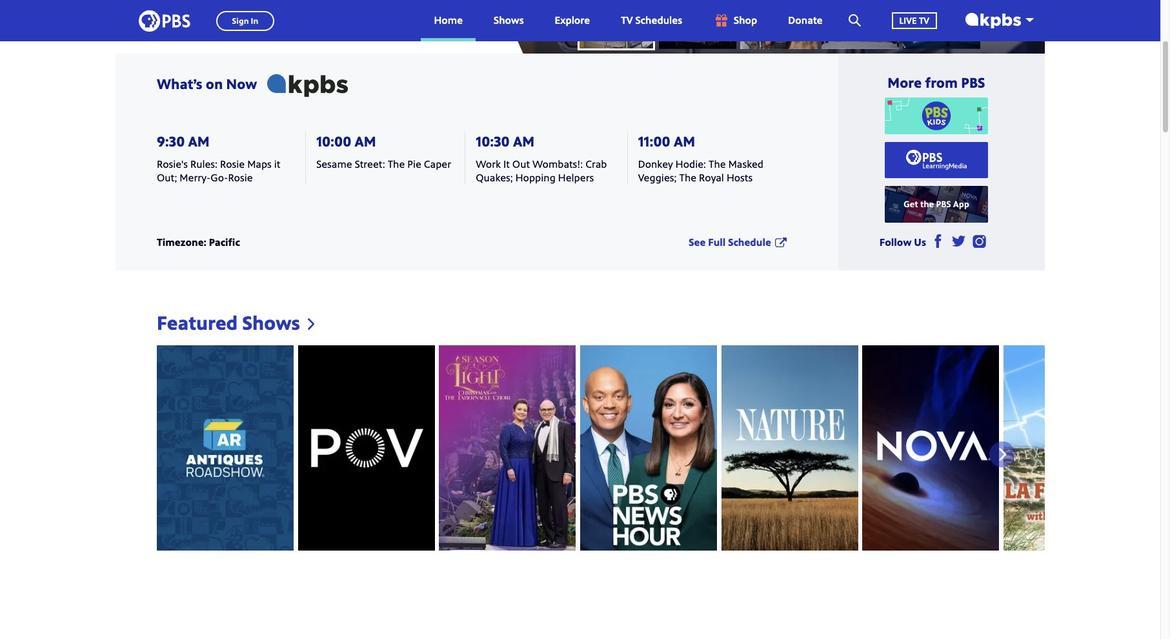 Task type: locate. For each thing, give the bounding box(es) containing it.
maps
[[247, 157, 272, 171]]

pov image
[[578, 5, 655, 49], [298, 345, 435, 550]]

1 horizontal spatial tv
[[919, 14, 930, 26]]

the left royal
[[679, 170, 697, 185]]

1 vertical spatial shows
[[242, 309, 300, 335]]

9:30
[[157, 131, 185, 151]]

kpbs image up 10:00
[[267, 74, 348, 97]]

am up the "street:"
[[355, 131, 376, 151]]

on
[[206, 74, 223, 93]]

work
[[476, 157, 501, 171]]

1 vertical spatial kpbs image
[[267, 74, 348, 97]]

see full schedule link
[[689, 235, 787, 249]]

2 horizontal spatial the
[[709, 157, 726, 171]]

0 horizontal spatial shows
[[242, 309, 300, 335]]

0 vertical spatial pov image
[[578, 5, 655, 49]]

pbs learningmedia image
[[906, 150, 968, 171]]

featured shows
[[157, 309, 300, 335]]

3 am from the left
[[513, 131, 535, 151]]

rosie
[[220, 157, 245, 171], [228, 170, 253, 185]]

out;
[[157, 170, 177, 185]]

hopping
[[516, 170, 556, 185]]

timezone: pacific
[[157, 235, 240, 249]]

1 horizontal spatial pov image
[[578, 5, 655, 49]]

shop link
[[700, 0, 770, 41]]

veggies;
[[638, 170, 677, 185]]

see full schedule
[[689, 235, 771, 249]]

am up out on the top of page
[[513, 131, 535, 151]]

the for 11:00 am
[[709, 157, 726, 171]]

2 am from the left
[[355, 131, 376, 151]]

kpbs image up the "pbs"
[[966, 13, 1021, 28]]

the inside 10:00 am sesame street: the pie caper
[[388, 157, 405, 171]]

quakes;
[[476, 170, 513, 185]]

am
[[188, 131, 210, 151], [355, 131, 376, 151], [513, 131, 535, 151], [674, 131, 695, 151]]

the
[[388, 157, 405, 171], [709, 157, 726, 171], [679, 170, 697, 185]]

1 horizontal spatial the
[[679, 170, 697, 185]]

la frontera with pati jinich image
[[1004, 345, 1141, 550]]

rules:
[[190, 157, 218, 171]]

timezone:
[[157, 235, 207, 249]]

1 vertical spatial pov image
[[298, 345, 435, 550]]

am for 9:30 am
[[188, 131, 210, 151]]

0 vertical spatial shows
[[494, 13, 524, 27]]

1 horizontal spatial kpbs image
[[966, 13, 1021, 28]]

0 horizontal spatial the
[[388, 157, 405, 171]]

am up hodie:
[[674, 131, 695, 151]]

pbs
[[961, 72, 985, 92]]

helpers
[[558, 170, 594, 185]]

donkey
[[638, 157, 673, 171]]

tv
[[621, 13, 633, 27], [919, 14, 930, 26]]

10:00
[[316, 131, 351, 151]]

1 am from the left
[[188, 131, 210, 151]]

explore
[[555, 13, 590, 27]]

royal
[[699, 170, 724, 185]]

4 am from the left
[[674, 131, 695, 151]]

am inside "9:30 am rosie's rules: rosie maps it out; merry-go-rosie"
[[188, 131, 210, 151]]

tv left schedules
[[621, 13, 633, 27]]

rosie left the maps
[[220, 157, 245, 171]]

hosts
[[727, 170, 753, 185]]

pie
[[408, 157, 421, 171]]

donate link
[[775, 0, 836, 41]]

wombats!:
[[533, 157, 583, 171]]

the left hosts
[[709, 157, 726, 171]]

pbs app image
[[885, 186, 988, 223]]

the left pie
[[388, 157, 405, 171]]

am inside 11:00 am donkey hodie: the masked veggies; the royal hosts
[[674, 131, 695, 151]]

am inside 10:30 am work it out wombats!: crab quakes; hopping helpers
[[513, 131, 535, 151]]

tv right live
[[919, 14, 930, 26]]

us
[[914, 235, 926, 249]]

tv schedules
[[621, 13, 682, 27]]

explore link
[[542, 0, 603, 41]]

home
[[434, 13, 463, 27]]

nature image
[[721, 345, 858, 550]]

am up rules:
[[188, 131, 210, 151]]

11:00 am donkey hodie: the masked veggies; the royal hosts
[[638, 131, 764, 185]]

0 horizontal spatial pov image
[[298, 345, 435, 550]]

now
[[226, 74, 257, 93]]

pacific
[[209, 235, 240, 249]]

am inside 10:00 am sesame street: the pie caper
[[355, 131, 376, 151]]

9:30 am rosie's rules: rosie maps it out; merry-go-rosie
[[157, 131, 280, 185]]

0 vertical spatial kpbs image
[[966, 13, 1021, 28]]

sesame
[[316, 157, 352, 171]]

the for 10:00 am
[[388, 157, 405, 171]]

kpbs image
[[966, 13, 1021, 28], [267, 74, 348, 97]]

11:00
[[638, 131, 670, 151]]

fresh glass element
[[740, 5, 818, 48]]

live tv
[[900, 14, 930, 26]]

pbs image
[[139, 6, 190, 35]]

what's on now
[[157, 74, 257, 93]]

christmas with the tabernacle choir image
[[439, 345, 576, 550]]

next slide image
[[993, 441, 1012, 467]]

follow pbs on facebook (opens in new window) image
[[931, 235, 945, 248]]

see
[[689, 235, 706, 249]]

shows
[[494, 13, 524, 27], [242, 309, 300, 335]]

donate
[[788, 13, 823, 27]]

merry-
[[180, 170, 211, 185]]

follow
[[880, 235, 912, 249]]



Task type: vqa. For each thing, say whether or not it's contained in the screenshot.
POV 'image'
yes



Task type: describe. For each thing, give the bounding box(es) containing it.
shop
[[734, 13, 757, 27]]

hodie:
[[676, 157, 706, 171]]

0 horizontal spatial kpbs image
[[267, 74, 348, 97]]

featured shows link
[[157, 309, 314, 335]]

masked
[[729, 157, 764, 171]]

0 horizontal spatial tv
[[621, 13, 633, 27]]

nova image
[[863, 345, 999, 550]]

follow pbs on instagram (opens in new window) image
[[973, 235, 986, 248]]

pbs presents element
[[903, 5, 981, 48]]

more from pbs
[[888, 72, 985, 92]]

live tv link
[[879, 0, 950, 41]]

antiques roadshow image
[[157, 345, 294, 550]]

american masters element
[[659, 5, 737, 48]]

10:00 am sesame street: the pie caper
[[316, 131, 451, 171]]

frontline element
[[822, 5, 899, 48]]

it
[[504, 157, 510, 171]]

search image
[[849, 14, 861, 26]]

rosie right rules:
[[228, 170, 253, 185]]

am for 10:00 am
[[355, 131, 376, 151]]

1 horizontal spatial shows
[[494, 13, 524, 27]]

caper
[[424, 157, 451, 171]]

street:
[[355, 157, 385, 171]]

out
[[512, 157, 530, 171]]

what's
[[157, 74, 202, 93]]

am for 10:30 am
[[513, 131, 535, 151]]

rosie's
[[157, 157, 188, 171]]

live
[[900, 14, 917, 26]]

pbs kids image
[[885, 98, 988, 134]]

schedules
[[636, 13, 682, 27]]

it
[[274, 157, 280, 171]]

full
[[708, 235, 726, 249]]

am for 11:00 am
[[674, 131, 695, 151]]

featured
[[157, 309, 238, 335]]

follow pbs on twitter (opens in new window) image
[[952, 235, 966, 248]]

pbs newshour image
[[580, 345, 717, 550]]

follow us
[[880, 235, 926, 249]]

go-
[[211, 170, 228, 185]]

10:30 am work it out wombats!: crab quakes; hopping helpers
[[476, 131, 607, 185]]

10:30
[[476, 131, 510, 151]]

from
[[925, 72, 958, 92]]

home link
[[421, 0, 476, 41]]

schedule
[[728, 235, 771, 249]]

shows link
[[481, 0, 537, 41]]

more
[[888, 72, 922, 92]]

tv schedules link
[[608, 0, 695, 41]]

crab
[[586, 157, 607, 171]]



